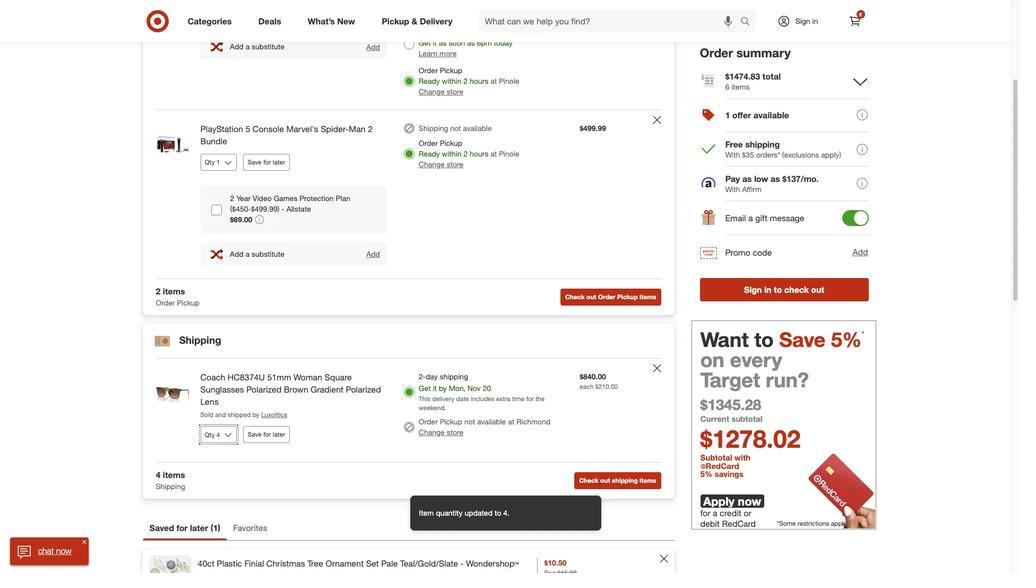 Task type: describe. For each thing, give the bounding box(es) containing it.
total
[[763, 71, 781, 82]]

items inside button
[[640, 293, 657, 301]]

sign in to check out button
[[700, 278, 869, 301]]

$35
[[742, 150, 754, 159]]

deals
[[258, 16, 281, 26]]

same
[[419, 28, 438, 37]]

subtotal
[[732, 414, 763, 424]]

promo code
[[726, 247, 772, 258]]

$10.50
[[545, 559, 567, 568]]

shipped
[[228, 411, 251, 419]]

chat now button
[[10, 538, 88, 565]]

shipping for shipping not available
[[419, 124, 448, 133]]

for inside the apply now for a credit or debit redcard
[[701, 508, 711, 519]]

today
[[494, 38, 513, 47]]

as up the affirm
[[743, 173, 752, 184]]

a down $69.00 on the top left of page
[[246, 250, 250, 259]]

raisin bran breakfast cereal - 24oz - kellogg's image
[[152, 0, 194, 34]]

pickup & delivery
[[382, 16, 453, 26]]

low
[[754, 173, 769, 184]]

0 vertical spatial 1 offer available button
[[593, 11, 645, 21]]

items inside 2 items order pickup
[[163, 286, 185, 297]]

luxottica
[[261, 411, 287, 419]]

items inside 4 items shipping
[[163, 470, 185, 481]]

man
[[349, 124, 366, 134]]

shipping for shipping
[[179, 334, 221, 346]]

each
[[580, 383, 594, 391]]

$1345.28
[[701, 395, 762, 414]]

bundle
[[200, 136, 227, 146]]

0 horizontal spatial to
[[495, 509, 501, 518]]

current
[[701, 414, 730, 424]]

6 link
[[843, 10, 867, 33]]

code
[[753, 247, 772, 258]]

sat,
[[449, 3, 462, 12]]

40ct
[[198, 559, 214, 569]]

at for store pickup option
[[491, 76, 497, 86]]

order inside button
[[598, 293, 616, 301]]

free
[[726, 139, 743, 150]]

as right low at right top
[[771, 173, 780, 184]]

(
[[211, 523, 213, 534]]

categories
[[188, 16, 232, 26]]

christmas
[[266, 559, 305, 569]]

with inside pay as low as $137/mo. with affirm
[[726, 185, 740, 194]]

later for 2nd save for later "button" from the top
[[273, 158, 285, 166]]

not available radio
[[404, 422, 415, 433]]

playstation
[[200, 124, 243, 134]]

a down deals link
[[246, 42, 250, 51]]

apply now for a credit or debit redcard
[[701, 494, 761, 529]]

what's
[[308, 16, 335, 26]]

cart item ready to fulfill group for 4
[[143, 359, 674, 463]]

1 horizontal spatial 1 offer available button
[[700, 99, 869, 133]]

1 offer available inside button
[[726, 110, 789, 121]]

what's new link
[[299, 10, 369, 33]]

18
[[479, 3, 488, 12]]

2 add a substitute from the top
[[230, 250, 285, 259]]

promo
[[726, 247, 751, 258]]

1 horizontal spatial 1
[[593, 11, 597, 20]]

order inside order pickup not available at richmond change store
[[419, 417, 438, 426]]

items inside '$1474.83 total 6 items'
[[732, 82, 750, 91]]

by inside 2-day shipping get it by mon, nov 20 this delivery date includes extra time for the weekend.
[[439, 384, 447, 393]]

items inside "button"
[[640, 477, 657, 485]]

ready for change store button corresponding to store pickup option
[[419, 76, 440, 86]]

change store button for store pickup option
[[419, 87, 464, 97]]

0 vertical spatial 6
[[860, 11, 862, 18]]

on
[[701, 348, 725, 372]]

quantity
[[436, 509, 463, 518]]

5
[[246, 124, 250, 134]]

2 inside 2 year video games protection plan ($450-$499.99) - allstate
[[230, 194, 234, 203]]

day
[[426, 372, 438, 381]]

1 vertical spatial 5%
[[701, 470, 713, 480]]

$499.99
[[580, 124, 606, 133]]

soon
[[449, 38, 465, 47]]

2 horizontal spatial out
[[812, 284, 825, 295]]

wondershop™
[[466, 559, 519, 569]]

subtotal
[[701, 453, 733, 463]]

40ct plastic finial christmas tree ornament set pale teal/gold/slate - wondershop™ list item
[[143, 550, 675, 573]]

message
[[770, 213, 805, 224]]

1 horizontal spatial 5%
[[831, 327, 862, 352]]

1 vertical spatial to
[[755, 327, 774, 352]]

apply
[[704, 494, 735, 508]]

1 save for later button from the top
[[243, 10, 290, 27]]

order summary
[[700, 45, 791, 60]]

affirm
[[742, 185, 762, 194]]

1 horizontal spatial with
[[735, 453, 751, 463]]

now for apply
[[738, 494, 761, 508]]

store for store pickup option
[[447, 87, 464, 96]]

1 vertical spatial 1
[[726, 110, 730, 121]]

cart item ready to fulfill group containing get it by sat, nov 18
[[143, 0, 674, 110]]

2 inside 2 items order pickup
[[156, 286, 161, 297]]

it inside same day delivery with shipt get it as soon as 6pm today learn more
[[433, 38, 437, 47]]

brown
[[284, 384, 308, 395]]

in for sign in
[[813, 16, 818, 25]]

save for third save for later "button" from the top
[[248, 431, 262, 439]]

year
[[236, 194, 251, 203]]

restrictions
[[798, 520, 830, 528]]

coach hc8374u 51mm woman square sunglasses polarized brown gradient polarized lens link
[[200, 372, 387, 408]]

richmond
[[517, 417, 551, 426]]

(exclusions
[[783, 150, 819, 159]]

weekend.
[[419, 404, 446, 412]]

change for store pickup radio on the top of the page
[[419, 160, 445, 169]]

sign in
[[796, 16, 818, 25]]

it inside 2-day shipping get it by mon, nov 20 this delivery date includes extra time for the weekend.
[[433, 384, 437, 393]]

0 horizontal spatial 1 offer available
[[593, 11, 645, 20]]

get inside 2-day shipping get it by mon, nov 20 this delivery date includes extra time for the weekend.
[[419, 384, 431, 393]]

available inside order pickup not available at richmond change store
[[477, 417, 506, 426]]

sign for sign in
[[796, 16, 811, 25]]

search
[[736, 17, 761, 27]]

later for third save for later "button" from the top
[[273, 431, 285, 439]]

date
[[456, 395, 469, 403]]

4 items shipping
[[156, 470, 185, 491]]

by inside coach hc8374u 51mm woman square sunglasses polarized brown gradient polarized lens sold and shipped by luxottica
[[253, 411, 259, 419]]

mon,
[[449, 384, 466, 393]]

pickup inside 2 items order pickup
[[177, 298, 200, 307]]

2 items order pickup
[[156, 286, 200, 307]]

woman
[[294, 372, 322, 383]]

- inside list item
[[461, 559, 464, 569]]

2 substitute from the top
[[252, 250, 285, 259]]

hours for change store button corresponding to store pickup option
[[470, 76, 489, 86]]

store for store pickup radio on the top of the page
[[447, 160, 464, 169]]

check
[[785, 284, 809, 295]]

2 vertical spatial shipping
[[156, 482, 185, 491]]

12:00pm
[[477, 14, 502, 22]]

what's new
[[308, 16, 355, 26]]

want
[[701, 327, 749, 352]]

save for 2nd save for later "button" from the top
[[248, 158, 262, 166]]

*some restrictions apply.
[[777, 520, 848, 528]]

order pickup not available at richmond change store
[[419, 417, 551, 437]]

summary
[[737, 45, 791, 60]]

1 vertical spatial offer
[[733, 110, 751, 121]]

get it by sat, nov 18 when you order by 12:00pm tomorrow
[[419, 3, 533, 22]]

1 add a substitute from the top
[[230, 42, 285, 51]]

20
[[483, 384, 491, 393]]

on every target run?
[[701, 348, 809, 392]]

$840.00 each $210.00
[[580, 372, 618, 391]]

marvel's
[[286, 124, 318, 134]]

✕
[[82, 539, 86, 545]]

change for store pickup option
[[419, 87, 445, 96]]

playstation 5 console marvel's spider-man 2 bundle
[[200, 124, 373, 146]]

- inside 2 year video games protection plan ($450-$499.99) - allstate
[[282, 204, 285, 213]]

playstation 5 console marvel&#39;s spider-man 2 bundle image
[[152, 123, 194, 166]]

time
[[512, 395, 525, 403]]

affirm image
[[702, 177, 716, 187]]

with inside free shipping with $35 orders* (exclusions apply)
[[726, 150, 740, 159]]

nov inside get it by sat, nov 18 when you order by 12:00pm tomorrow
[[464, 3, 477, 12]]

shipping inside free shipping with $35 orders* (exclusions apply)
[[746, 139, 780, 150]]

teal/gold/slate
[[400, 559, 458, 569]]

$1278.02
[[701, 424, 801, 454]]

with inside same day delivery with shipt get it as soon as 6pm today learn more
[[484, 28, 498, 37]]

change store button for store pickup radio on the top of the page
[[419, 159, 464, 170]]

5% savings
[[701, 470, 744, 480]]

luxottica link
[[261, 411, 287, 419]]

new
[[337, 16, 355, 26]]

to inside button
[[774, 284, 782, 295]]

save up run?
[[780, 327, 826, 352]]

2 save for later button from the top
[[243, 154, 290, 171]]

protection
[[300, 194, 334, 203]]

order pickup ready within 2 hours at pinole change store for change store button corresponding to store pickup radio on the top of the page
[[419, 139, 520, 169]]

0 vertical spatial offer
[[599, 11, 614, 20]]

it inside get it by sat, nov 18 when you order by 12:00pm tomorrow
[[433, 3, 437, 12]]

save for later for 1st save for later "button"
[[248, 14, 285, 22]]

spider-
[[321, 124, 349, 134]]

console
[[253, 124, 284, 134]]



Task type: locate. For each thing, give the bounding box(es) containing it.
out for playstation 5 console marvel's spider-man 2 bundle
[[587, 293, 597, 301]]

add a substitute down deals
[[230, 42, 285, 51]]

substitute down $69.00 on the top left of page
[[252, 250, 285, 259]]

1 order pickup ready within 2 hours at pinole change store from the top
[[419, 66, 520, 96]]

2 change from the top
[[419, 160, 445, 169]]

save for later for 2nd save for later "button" from the top
[[248, 158, 285, 166]]

0 vertical spatial add a substitute
[[230, 42, 285, 51]]

sold
[[200, 411, 213, 419]]

3 cart item ready to fulfill group from the top
[[143, 359, 674, 463]]

shipping
[[746, 139, 780, 150], [440, 372, 468, 381], [612, 477, 638, 485]]

for
[[263, 14, 271, 22], [263, 158, 271, 166], [526, 395, 534, 403], [263, 431, 271, 439], [701, 508, 711, 519], [176, 523, 188, 534]]

order inside 2 items order pickup
[[156, 298, 175, 307]]

out for coach hc8374u 51mm woman square sunglasses polarized brown gradient polarized lens
[[601, 477, 610, 485]]

1 vertical spatial order pickup ready within 2 hours at pinole change store
[[419, 139, 520, 169]]

1 save for later from the top
[[248, 14, 285, 22]]

$840.00
[[580, 372, 606, 381]]

0 vertical spatial within
[[442, 76, 462, 86]]

hours for change store button corresponding to store pickup radio on the top of the page
[[470, 149, 489, 158]]

1 vertical spatial 1 offer available
[[726, 110, 789, 121]]

1 vertical spatial 6
[[726, 82, 730, 91]]

save for later for third save for later "button" from the top
[[248, 431, 285, 439]]

with
[[726, 150, 740, 159], [726, 185, 740, 194]]

1 vertical spatial delivery
[[455, 28, 482, 37]]

later left what's on the left of the page
[[273, 14, 285, 22]]

pale
[[381, 559, 398, 569]]

1 vertical spatial now
[[56, 546, 71, 557]]

1 horizontal spatial offer
[[733, 110, 751, 121]]

subtotal with
[[701, 453, 753, 463]]

save
[[248, 14, 262, 22], [248, 158, 262, 166], [780, 327, 826, 352], [248, 431, 262, 439]]

coach hc8374u 51mm woman square sunglasses polarized brown gradient polarized lens sold and shipped by luxottica
[[200, 372, 381, 419]]

0 vertical spatial -
[[282, 204, 285, 213]]

2 vertical spatial save for later
[[248, 431, 285, 439]]

in left check
[[765, 284, 772, 295]]

run?
[[766, 368, 809, 392]]

2
[[464, 76, 468, 86], [368, 124, 373, 134], [464, 149, 468, 158], [230, 194, 234, 203], [156, 286, 161, 297]]

1 horizontal spatial polarized
[[346, 384, 381, 395]]

store down date
[[447, 428, 464, 437]]

cart item ready to fulfill group
[[143, 0, 674, 110], [143, 110, 674, 279], [143, 359, 674, 463]]

add
[[230, 42, 244, 51], [366, 42, 380, 51], [853, 247, 868, 258], [230, 250, 244, 259], [366, 250, 380, 259]]

check inside check out shipping items "button"
[[579, 477, 599, 485]]

it up when
[[433, 3, 437, 12]]

1 horizontal spatial -
[[461, 559, 464, 569]]

save for 1st save for later "button"
[[248, 14, 262, 22]]

0 vertical spatial nov
[[464, 3, 477, 12]]

with up savings
[[735, 453, 751, 463]]

cart item ready to fulfill group containing playstation 5 console marvel's spider-man 2 bundle
[[143, 110, 674, 279]]

with down pay
[[726, 185, 740, 194]]

pickup
[[382, 16, 409, 26], [440, 66, 463, 75], [440, 139, 463, 148], [617, 293, 638, 301], [177, 298, 200, 307], [440, 417, 463, 426]]

orders*
[[756, 150, 781, 159]]

3 save for later button from the top
[[243, 427, 290, 444]]

sign inside sign in to check out button
[[744, 284, 762, 295]]

sign in to check out
[[744, 284, 825, 295]]

by right shipped
[[253, 411, 259, 419]]

redcard down apply now button
[[722, 519, 756, 529]]

1 vertical spatial add a substitute
[[230, 250, 285, 259]]

- down games
[[282, 204, 285, 213]]

0 vertical spatial shipping
[[419, 124, 448, 133]]

hours down 6pm
[[470, 76, 489, 86]]

get up learn
[[419, 38, 431, 47]]

by up you
[[439, 3, 447, 12]]

apply)
[[822, 150, 842, 159]]

to
[[774, 284, 782, 295], [755, 327, 774, 352], [495, 509, 501, 518]]

3 it from the top
[[433, 384, 437, 393]]

2 cart item ready to fulfill group from the top
[[143, 110, 674, 279]]

extra
[[496, 395, 511, 403]]

0 vertical spatial to
[[774, 284, 782, 295]]

1 vertical spatial cart item ready to fulfill group
[[143, 110, 674, 279]]

0 horizontal spatial polarized
[[246, 384, 282, 395]]

later left (
[[190, 523, 208, 534]]

save for later button
[[243, 10, 290, 27], [243, 154, 290, 171], [243, 427, 290, 444]]

1 horizontal spatial shipping
[[612, 477, 638, 485]]

51mm
[[267, 372, 291, 383]]

ready right store pickup radio on the top of the page
[[419, 149, 440, 158]]

to left check
[[774, 284, 782, 295]]

order pickup ready within 2 hours at pinole change store for change store button corresponding to store pickup option
[[419, 66, 520, 96]]

check out shipping items
[[579, 477, 657, 485]]

0 horizontal spatial sign
[[744, 284, 762, 295]]

shipping not available
[[419, 124, 492, 133]]

2 ready from the top
[[419, 149, 440, 158]]

shipt
[[500, 28, 517, 37]]

What can we help you find? suggestions appear below search field
[[479, 10, 743, 33]]

more
[[440, 49, 457, 58]]

change down learn
[[419, 87, 445, 96]]

in inside sign in link
[[813, 16, 818, 25]]

target
[[701, 368, 760, 392]]

0 horizontal spatial delivery
[[420, 16, 453, 26]]

now for chat
[[56, 546, 71, 557]]

0 vertical spatial 5%
[[831, 327, 862, 352]]

nov left 18
[[464, 3, 477, 12]]

store
[[447, 87, 464, 96], [447, 160, 464, 169], [447, 428, 464, 437]]

when
[[419, 14, 435, 22]]

in
[[813, 16, 818, 25], [765, 284, 772, 295]]

save right categories 'link'
[[248, 14, 262, 22]]

pay
[[726, 173, 740, 184]]

at down shipping not available
[[491, 149, 497, 158]]

$1474.83
[[726, 71, 760, 82]]

change inside order pickup not available at richmond change store
[[419, 428, 445, 437]]

sign inside sign in link
[[796, 16, 811, 25]]

day
[[440, 28, 453, 37]]

1 substitute from the top
[[252, 42, 285, 51]]

sign
[[796, 16, 811, 25], [744, 284, 762, 295]]

substitute down deals
[[252, 42, 285, 51]]

0 horizontal spatial -
[[282, 204, 285, 213]]

hours down shipping not available
[[470, 149, 489, 158]]

0 horizontal spatial shipping
[[440, 372, 468, 381]]

plastic
[[217, 559, 242, 569]]

2 vertical spatial at
[[508, 417, 515, 426]]

plan
[[336, 194, 350, 203]]

order pickup ready within 2 hours at pinole change store down "more"
[[419, 66, 520, 96]]

1 vertical spatial ready
[[419, 149, 440, 158]]

get up when
[[419, 3, 431, 12]]

3 get from the top
[[419, 384, 431, 393]]

1 horizontal spatial now
[[738, 494, 761, 508]]

1 vertical spatial check
[[579, 477, 599, 485]]

0 vertical spatial check
[[565, 293, 585, 301]]

categories link
[[179, 10, 245, 33]]

1 vertical spatial in
[[765, 284, 772, 295]]

2 save for later from the top
[[248, 158, 285, 166]]

Store pickup radio
[[404, 76, 415, 87]]

out
[[812, 284, 825, 295], [587, 293, 597, 301], [601, 477, 610, 485]]

3 save for later from the top
[[248, 431, 285, 439]]

0 vertical spatial in
[[813, 16, 818, 25]]

store down shipping not available
[[447, 160, 464, 169]]

1 vertical spatial sign
[[744, 284, 762, 295]]

0 vertical spatial save for later
[[248, 14, 285, 22]]

0 horizontal spatial now
[[56, 546, 71, 557]]

1 vertical spatial store
[[447, 160, 464, 169]]

1 vertical spatial pinole
[[499, 149, 520, 158]]

now right the chat
[[56, 546, 71, 557]]

2 vertical spatial shipping
[[612, 477, 638, 485]]

cart item ready to fulfill group containing coach hc8374u 51mm woman square sunglasses polarized brown gradient polarized lens
[[143, 359, 674, 463]]

cart item ready to fulfill group for 2
[[143, 110, 674, 279]]

Store pickup radio
[[404, 149, 415, 159]]

pinole for store pickup option
[[499, 76, 520, 86]]

0 vertical spatial not
[[450, 124, 461, 133]]

by up delivery
[[439, 384, 447, 393]]

polarized
[[246, 384, 282, 395], [346, 384, 381, 395]]

1 polarized from the left
[[246, 384, 282, 395]]

1 vertical spatial with
[[726, 185, 740, 194]]

in inside sign in to check out button
[[765, 284, 772, 295]]

add a substitute down $69.00 on the top left of page
[[230, 250, 285, 259]]

shipping inside 2-day shipping get it by mon, nov 20 this delivery date includes extra time for the weekend.
[[440, 372, 468, 381]]

order pickup ready within 2 hours at pinole change store down shipping not available
[[419, 139, 520, 169]]

1 offer available
[[593, 11, 645, 20], [726, 110, 789, 121]]

ready
[[419, 76, 440, 86], [419, 149, 440, 158]]

0 vertical spatial save for later button
[[243, 10, 290, 27]]

it down day
[[433, 384, 437, 393]]

pickup inside button
[[617, 293, 638, 301]]

1 vertical spatial at
[[491, 149, 497, 158]]

delivery up the soon
[[455, 28, 482, 37]]

shipping inside "button"
[[612, 477, 638, 485]]

2 vertical spatial 1
[[213, 523, 218, 534]]

this
[[419, 395, 431, 403]]

2 get from the top
[[419, 38, 431, 47]]

to right want
[[755, 327, 774, 352]]

delivery inside same day delivery with shipt get it as soon as 6pm today learn more
[[455, 28, 482, 37]]

change down shipping not available
[[419, 160, 445, 169]]

email a gift message
[[726, 213, 805, 224]]

2 vertical spatial get
[[419, 384, 431, 393]]

playstation 5 console marvel's spider-man 2 bundle link
[[200, 123, 387, 147]]

item
[[419, 509, 434, 518]]

check out order pickup items
[[565, 293, 657, 301]]

1 horizontal spatial not
[[465, 417, 475, 426]]

within down "more"
[[442, 76, 462, 86]]

check for coach hc8374u 51mm woman square sunglasses polarized brown gradient polarized lens
[[579, 477, 599, 485]]

at for store pickup radio on the top of the page
[[491, 149, 497, 158]]

0 vertical spatial store
[[447, 87, 464, 96]]

3 change store button from the top
[[419, 428, 464, 438]]

1 with from the top
[[726, 150, 740, 159]]

1 vertical spatial nov
[[468, 384, 481, 393]]

1 store from the top
[[447, 87, 464, 96]]

0 vertical spatial ready
[[419, 76, 440, 86]]

as down the day
[[439, 38, 447, 47]]

later down luxottica
[[273, 431, 285, 439]]

sign for sign in to check out
[[744, 284, 762, 295]]

1 get from the top
[[419, 3, 431, 12]]

save down 5
[[248, 158, 262, 166]]

1 vertical spatial change
[[419, 160, 445, 169]]

1 cart item ready to fulfill group from the top
[[143, 0, 674, 110]]

1 horizontal spatial 1 offer available
[[726, 110, 789, 121]]

order
[[450, 14, 466, 22]]

0 vertical spatial shipping
[[746, 139, 780, 150]]

as left 6pm
[[467, 38, 475, 47]]

3 change from the top
[[419, 428, 445, 437]]

video
[[253, 194, 272, 203]]

0 vertical spatial hours
[[470, 76, 489, 86]]

0 horizontal spatial out
[[587, 293, 597, 301]]

affirm image
[[700, 176, 717, 193]]

1 vertical spatial shipping
[[179, 334, 221, 346]]

email
[[726, 213, 746, 224]]

now inside button
[[56, 546, 71, 557]]

✕ button
[[80, 538, 88, 546]]

change right not available radio
[[419, 428, 445, 437]]

chat now dialog
[[10, 538, 88, 565]]

or
[[744, 508, 752, 519]]

1 vertical spatial hours
[[470, 149, 489, 158]]

0 horizontal spatial 1
[[213, 523, 218, 534]]

search button
[[736, 10, 761, 35]]

1 change from the top
[[419, 87, 445, 96]]

at down 6pm
[[491, 76, 497, 86]]

0 vertical spatial order pickup ready within 2 hours at pinole change store
[[419, 66, 520, 96]]

store up shipping not available
[[447, 87, 464, 96]]

2 vertical spatial it
[[433, 384, 437, 393]]

2 store from the top
[[447, 160, 464, 169]]

add button
[[366, 42, 381, 52], [852, 246, 869, 259], [366, 249, 381, 259]]

polarized down 51mm
[[246, 384, 282, 395]]

tree
[[308, 559, 323, 569]]

ready right store pickup option
[[419, 76, 440, 86]]

with down the free
[[726, 150, 740, 159]]

2 vertical spatial change store button
[[419, 428, 464, 438]]

None radio
[[404, 2, 415, 12], [404, 123, 415, 134], [404, 2, 415, 12], [404, 123, 415, 134]]

a left gift
[[749, 213, 753, 224]]

a left credit
[[713, 508, 718, 519]]

in for sign in to check out
[[765, 284, 772, 295]]

6
[[860, 11, 862, 18], [726, 82, 730, 91]]

get inside get it by sat, nov 18 when you order by 12:00pm tomorrow
[[419, 3, 431, 12]]

polarized down square
[[346, 384, 381, 395]]

delivery for &
[[420, 16, 453, 26]]

shipping for day
[[440, 372, 468, 381]]

with up 6pm
[[484, 28, 498, 37]]

0 vertical spatial with
[[726, 150, 740, 159]]

at inside order pickup not available at richmond change store
[[508, 417, 515, 426]]

change
[[419, 87, 445, 96], [419, 160, 445, 169], [419, 428, 445, 437]]

delivery for day
[[455, 28, 482, 37]]

2 pinole from the top
[[499, 149, 520, 158]]

coach hc8374u 51mm woman square sunglasses polarized brown gradient polarized lens image
[[152, 372, 194, 414]]

0 vertical spatial change
[[419, 87, 445, 96]]

tomorrow
[[504, 14, 533, 22]]

to left 4.
[[495, 509, 501, 518]]

games
[[274, 194, 298, 203]]

1 hours from the top
[[470, 76, 489, 86]]

1 horizontal spatial 6
[[860, 11, 862, 18]]

0 vertical spatial delivery
[[420, 16, 453, 26]]

1 change store button from the top
[[419, 87, 464, 97]]

pinole for store pickup radio on the top of the page
[[499, 149, 520, 158]]

1 horizontal spatial out
[[601, 477, 610, 485]]

for inside 2-day shipping get it by mon, nov 20 this delivery date includes extra time for the weekend.
[[526, 395, 534, 403]]

0 vertical spatial sign
[[796, 16, 811, 25]]

chat
[[38, 546, 54, 557]]

1 within from the top
[[442, 76, 462, 86]]

at left richmond on the bottom right of the page
[[508, 417, 515, 426]]

40ct plastic finial christmas tree ornament set pale teal/gold/slate - wondershop™
[[198, 559, 519, 569]]

1 vertical spatial redcard
[[722, 519, 756, 529]]

2 within from the top
[[442, 149, 462, 158]]

now right apply
[[738, 494, 761, 508]]

redcard inside the apply now for a credit or debit redcard
[[722, 519, 756, 529]]

2 order pickup ready within 2 hours at pinole change store from the top
[[419, 139, 520, 169]]

nov left the 20
[[468, 384, 481, 393]]

ready for change store button corresponding to store pickup radio on the top of the page
[[419, 149, 440, 158]]

sign left 6 link
[[796, 16, 811, 25]]

coach
[[200, 372, 225, 383]]

store inside order pickup not available at richmond change store
[[447, 428, 464, 437]]

sign in link
[[769, 10, 835, 33]]

2 change store button from the top
[[419, 159, 464, 170]]

1 horizontal spatial delivery
[[455, 28, 482, 37]]

2 horizontal spatial shipping
[[746, 139, 780, 150]]

2 vertical spatial store
[[447, 428, 464, 437]]

2 horizontal spatial to
[[774, 284, 782, 295]]

within for store pickup option
[[442, 76, 462, 86]]

1 vertical spatial it
[[433, 38, 437, 47]]

save down shipped
[[248, 431, 262, 439]]

0 horizontal spatial 6
[[726, 82, 730, 91]]

5%
[[831, 327, 862, 352], [701, 470, 713, 480]]

lens
[[200, 397, 219, 407]]

2 polarized from the left
[[346, 384, 381, 395]]

nov
[[464, 3, 477, 12], [468, 384, 481, 393]]

0 vertical spatial cart item ready to fulfill group
[[143, 0, 674, 110]]

0 vertical spatial 1
[[593, 11, 597, 20]]

shipping for out
[[612, 477, 638, 485]]

by right order
[[468, 14, 475, 22]]

1 vertical spatial within
[[442, 149, 462, 158]]

sign down promo code
[[744, 284, 762, 295]]

0 vertical spatial redcard
[[706, 462, 739, 472]]

2 it from the top
[[433, 38, 437, 47]]

1 vertical spatial shipping
[[440, 372, 468, 381]]

1 horizontal spatial to
[[755, 327, 774, 352]]

now
[[738, 494, 761, 508], [56, 546, 71, 557]]

0 vertical spatial at
[[491, 76, 497, 86]]

- left wondershop™
[[461, 559, 464, 569]]

same day delivery with shipt get it as soon as 6pm today learn more
[[419, 28, 517, 58]]

get
[[419, 3, 431, 12], [419, 38, 431, 47], [419, 384, 431, 393]]

later for 1st save for later "button"
[[273, 14, 285, 22]]

in left 6 link
[[813, 16, 818, 25]]

change store button down weekend. at bottom
[[419, 428, 464, 438]]

with
[[484, 28, 498, 37], [735, 453, 751, 463]]

2 inside playstation 5 console marvel's spider-man 2 bundle
[[368, 124, 373, 134]]

6 inside '$1474.83 total 6 items'
[[726, 82, 730, 91]]

$499.99)
[[251, 204, 280, 213]]

1 vertical spatial substitute
[[252, 250, 285, 259]]

add a substitute
[[230, 42, 285, 51], [230, 250, 285, 259]]

pickup inside order pickup not available at richmond change store
[[440, 417, 463, 426]]

check inside check out order pickup items button
[[565, 293, 585, 301]]

not inside order pickup not available at richmond change store
[[465, 417, 475, 426]]

1 vertical spatial get
[[419, 38, 431, 47]]

within down shipping not available
[[442, 149, 462, 158]]

3 store from the top
[[447, 428, 464, 437]]

gift
[[756, 213, 768, 224]]

out inside "button"
[[601, 477, 610, 485]]

0 vertical spatial with
[[484, 28, 498, 37]]

check for playstation 5 console marvel's spider-man 2 bundle
[[565, 293, 585, 301]]

1 vertical spatial with
[[735, 453, 751, 463]]

redcard up apply
[[706, 462, 739, 472]]

now inside the apply now for a credit or debit redcard
[[738, 494, 761, 508]]

nov inside 2-day shipping get it by mon, nov 20 this delivery date includes extra time for the weekend.
[[468, 384, 481, 393]]

$1345.28 current subtotal $1278.02
[[701, 395, 801, 454]]

Service plan checkbox
[[211, 205, 222, 216]]

1 vertical spatial save for later button
[[243, 154, 290, 171]]

within for store pickup radio on the top of the page
[[442, 149, 462, 158]]

check
[[565, 293, 585, 301], [579, 477, 599, 485]]

2 with from the top
[[726, 185, 740, 194]]

($450-
[[230, 204, 251, 213]]

1 vertical spatial save for later
[[248, 158, 285, 166]]

0 vertical spatial it
[[433, 3, 437, 12]]

0 vertical spatial 1 offer available
[[593, 11, 645, 20]]

0 horizontal spatial 5%
[[701, 470, 713, 480]]

1 vertical spatial change store button
[[419, 159, 464, 170]]

a inside the apply now for a credit or debit redcard
[[713, 508, 718, 519]]

delivery up same
[[420, 16, 453, 26]]

1 pinole from the top
[[499, 76, 520, 86]]

2 hours from the top
[[470, 149, 489, 158]]

change store button right store pickup option
[[419, 87, 464, 97]]

0 horizontal spatial with
[[484, 28, 498, 37]]

get inside same day delivery with shipt get it as soon as 6pm today learn more
[[419, 38, 431, 47]]

0 vertical spatial now
[[738, 494, 761, 508]]

1 it from the top
[[433, 3, 437, 12]]

later down playstation 5 console marvel's spider-man 2 bundle
[[273, 158, 285, 166]]

apply.
[[831, 520, 848, 528]]

None radio
[[404, 39, 415, 49], [404, 387, 415, 397], [404, 39, 415, 49], [404, 387, 415, 397]]

1 ready from the top
[[419, 76, 440, 86]]

0 vertical spatial pinole
[[499, 76, 520, 86]]

0 horizontal spatial 1 offer available button
[[593, 11, 645, 21]]

it up learn more button
[[433, 38, 437, 47]]

change store button right store pickup radio on the top of the page
[[419, 159, 464, 170]]

get up "this"
[[419, 384, 431, 393]]



Task type: vqa. For each thing, say whether or not it's contained in the screenshot.
the PlayStation 5 Console Marvel&#39;s Spider-Man 2 Bundle image
yes



